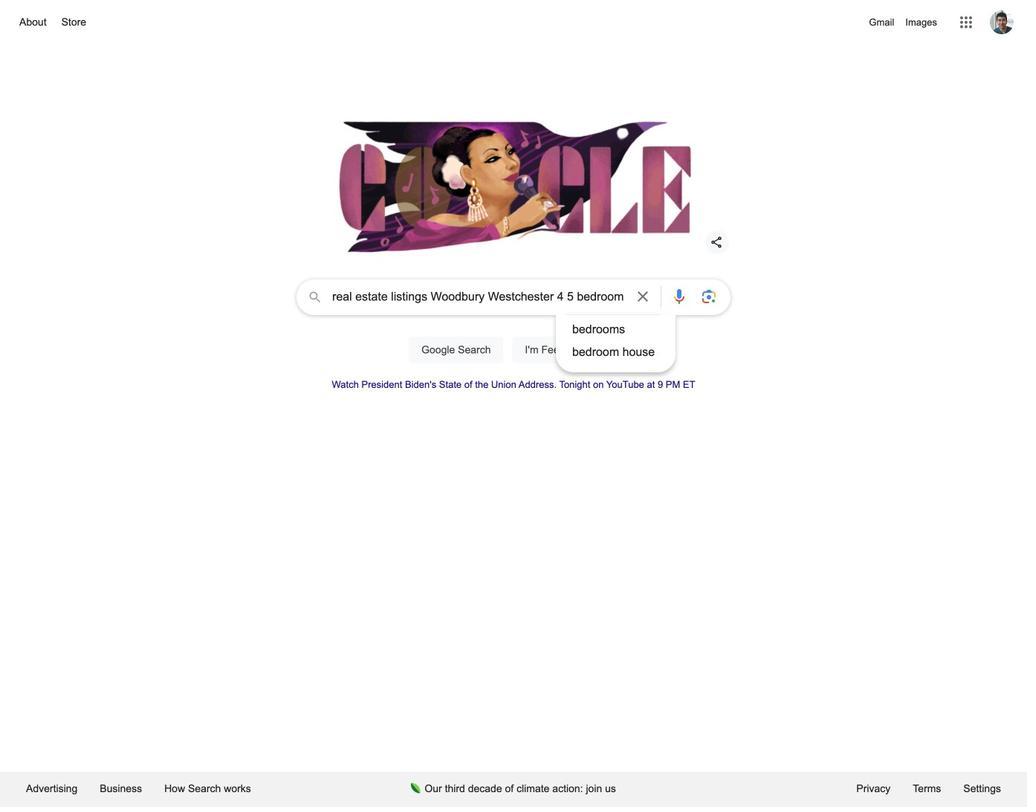 Task type: vqa. For each thing, say whether or not it's contained in the screenshot.
1745 Folsom St, San Francisco, CA 94103
no



Task type: describe. For each thing, give the bounding box(es) containing it.
Search text field
[[332, 289, 625, 309]]

search by image image
[[701, 288, 718, 306]]

lola beltrán's 92nd birthday image
[[328, 112, 700, 260]]



Task type: locate. For each thing, give the bounding box(es) containing it.
None search field
[[15, 275, 1013, 381]]

list box
[[556, 318, 676, 364]]

search by voice image
[[671, 288, 689, 306]]



